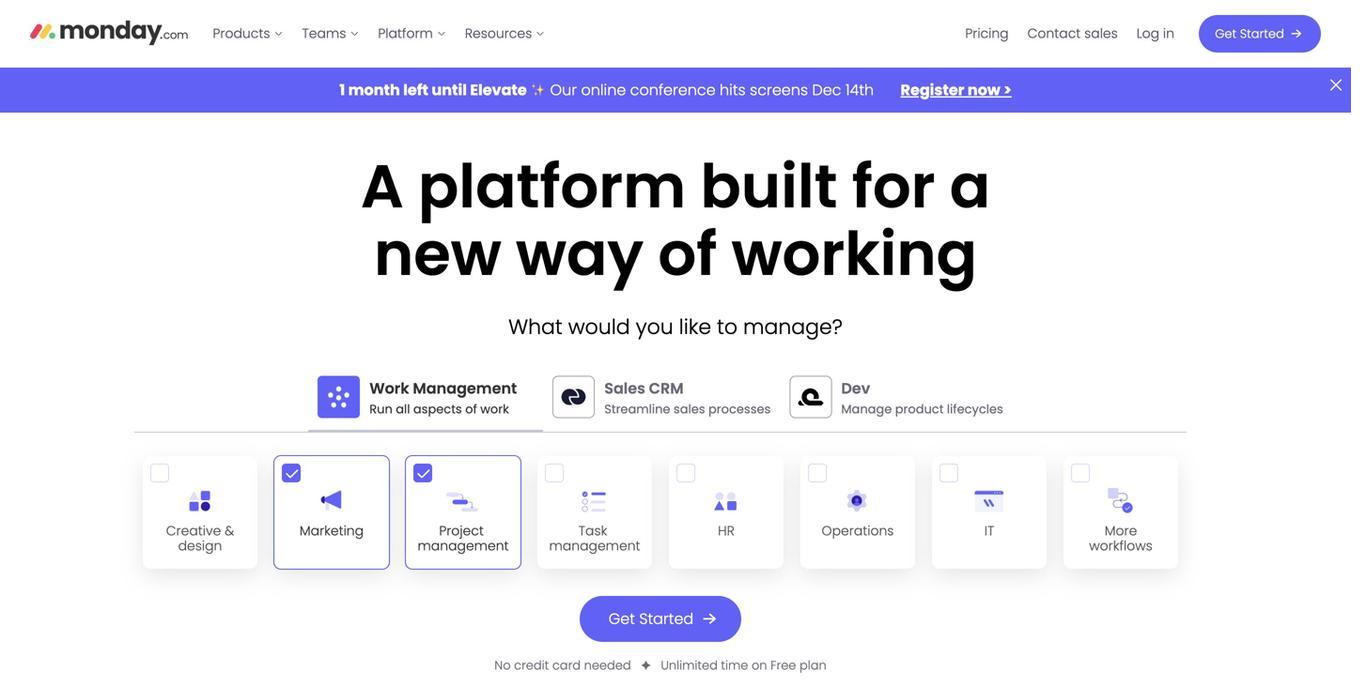 Task type: locate. For each thing, give the bounding box(es) containing it.
register
[[901, 79, 964, 101]]

get for bottommost get started button
[[609, 609, 635, 630]]

processes
[[708, 401, 771, 418]]

register now >
[[901, 79, 1012, 101]]

sales
[[1084, 24, 1118, 43], [674, 401, 705, 418]]

0 horizontal spatial sales
[[674, 401, 705, 418]]

1 vertical spatial get
[[609, 609, 635, 630]]

get
[[1215, 25, 1237, 42], [609, 609, 635, 630]]

get right in
[[1215, 25, 1237, 42]]

sales inside contact sales button
[[1084, 24, 1118, 43]]

product
[[895, 401, 944, 418]]

sales crm streamline sales processes
[[604, 378, 771, 418]]

of
[[658, 212, 717, 297], [465, 401, 477, 418]]

0 vertical spatial sales
[[1084, 24, 1118, 43]]

management down task icon
[[549, 537, 640, 556]]

1 vertical spatial get started
[[609, 609, 694, 630]]

all
[[396, 401, 410, 418]]

started for bottommost get started button
[[639, 609, 694, 630]]

started right in
[[1240, 25, 1284, 42]]

get started button up no credit card needed   ✦    unlimited time on free plan
[[579, 597, 742, 643]]

task
[[579, 522, 607, 540]]

0 vertical spatial started
[[1240, 25, 1284, 42]]

register now > link
[[901, 79, 1012, 101]]

2 list from the left
[[956, 0, 1184, 68]]

0 vertical spatial get started
[[1215, 25, 1284, 42]]

list containing pricing
[[956, 0, 1184, 68]]

1 management from the left
[[418, 537, 509, 556]]

platform link
[[369, 19, 456, 49]]

management
[[418, 537, 509, 556], [549, 537, 640, 556]]

0 vertical spatial of
[[658, 212, 717, 297]]

more image
[[1102, 483, 1140, 520]]

free
[[771, 658, 796, 675]]

dec
[[812, 79, 841, 101]]

1 horizontal spatial management
[[549, 537, 640, 556]]

needed
[[584, 658, 631, 675]]

work
[[480, 401, 509, 418]]

contact sales
[[1028, 24, 1118, 43]]

operations
[[822, 522, 894, 540]]

you
[[636, 313, 673, 342]]

started
[[1240, 25, 1284, 42], [639, 609, 694, 630]]

get started up ✦
[[609, 609, 694, 630]]

dev dark image
[[790, 376, 832, 418]]

0 horizontal spatial get started
[[609, 609, 694, 630]]

more workflows
[[1089, 522, 1153, 556]]

1 list from the left
[[203, 0, 555, 68]]

get started
[[1215, 25, 1284, 42], [609, 609, 694, 630]]

screens
[[750, 79, 808, 101]]

management inside option
[[418, 537, 509, 556]]

what
[[508, 313, 563, 342]]

contact sales button
[[1018, 19, 1127, 49]]

what would you like to manage?
[[508, 313, 843, 342]]

0 horizontal spatial list
[[203, 0, 555, 68]]

management down 'project management' icon
[[418, 537, 509, 556]]

like
[[679, 313, 711, 342]]

get started right in
[[1215, 25, 1284, 42]]

management
[[413, 378, 517, 399]]

get up needed
[[609, 609, 635, 630]]

management inside 'option'
[[549, 537, 640, 556]]

>
[[1004, 79, 1012, 101]]

online
[[581, 79, 626, 101]]

1 horizontal spatial started
[[1240, 25, 1284, 42]]

hr
[[718, 522, 735, 540]]

started inside "main" element
[[1240, 25, 1284, 42]]

0 vertical spatial get started button
[[1199, 15, 1321, 53]]

task management
[[549, 522, 640, 556]]

get started button right in
[[1199, 15, 1321, 53]]

of down management on the left of the page
[[465, 401, 477, 418]]

get inside "main" element
[[1215, 25, 1237, 42]]

0 horizontal spatial management
[[418, 537, 509, 556]]

a platform built for a
[[361, 145, 990, 229]]

unlimited
[[661, 658, 718, 675]]

sales down crm
[[674, 401, 705, 418]]

of inside work management run all aspects of work
[[465, 401, 477, 418]]

run
[[369, 401, 393, 418]]

1 horizontal spatial get
[[1215, 25, 1237, 42]]

1 horizontal spatial get started button
[[1199, 15, 1321, 53]]

2 management from the left
[[549, 537, 640, 556]]

resources link
[[456, 19, 555, 49]]

marketing image
[[313, 483, 351, 520]]

0 horizontal spatial get
[[609, 609, 635, 630]]

1 horizontal spatial list
[[956, 0, 1184, 68]]

products
[[213, 24, 270, 43]]

project
[[439, 522, 484, 540]]

started up no credit card needed   ✦    unlimited time on free plan
[[639, 609, 694, 630]]

1 horizontal spatial get started
[[1215, 25, 1284, 42]]

Task management checkbox
[[536, 455, 653, 570]]

list
[[203, 0, 555, 68], [956, 0, 1184, 68]]

1 vertical spatial started
[[639, 609, 694, 630]]

0 horizontal spatial started
[[639, 609, 694, 630]]

new
[[374, 212, 501, 297]]

sales right contact
[[1084, 24, 1118, 43]]

1 horizontal spatial sales
[[1084, 24, 1118, 43]]

group
[[134, 448, 1187, 578]]

products link
[[203, 19, 293, 49]]

of up like
[[658, 212, 717, 297]]

manage?
[[743, 313, 843, 342]]

1 vertical spatial sales
[[674, 401, 705, 418]]

Project management checkbox
[[405, 455, 521, 570]]

working
[[731, 212, 977, 297]]

0 horizontal spatial get started button
[[579, 597, 742, 643]]

management for task
[[549, 537, 640, 556]]

get started button
[[1199, 15, 1321, 53], [579, 597, 742, 643]]

management for project
[[418, 537, 509, 556]]

dev manage product lifecycles
[[841, 378, 1003, 418]]

1 vertical spatial of
[[465, 401, 477, 418]]

0 horizontal spatial of
[[465, 401, 477, 418]]

work
[[369, 378, 409, 399]]

monday.com logo image
[[30, 12, 188, 52]]

0 vertical spatial get
[[1215, 25, 1237, 42]]

ops image
[[839, 483, 877, 520]]

get for rightmost get started button
[[1215, 25, 1237, 42]]

dev color image
[[790, 376, 832, 418]]

More workflows checkbox
[[1063, 455, 1179, 570]]

workflows
[[1089, 537, 1153, 556]]

hr image
[[708, 483, 745, 520]]



Task type: vqa. For each thing, say whether or not it's contained in the screenshot.
the of
yes



Task type: describe. For each thing, give the bounding box(es) containing it.
in
[[1163, 24, 1174, 43]]

work management run all aspects of work
[[369, 378, 517, 418]]

project management
[[418, 522, 509, 556]]

task image
[[576, 483, 614, 520]]

more
[[1105, 522, 1137, 540]]

card
[[552, 658, 581, 675]]

log in link
[[1127, 19, 1184, 49]]

left
[[403, 79, 428, 101]]

crm color image
[[553, 376, 595, 418]]

for
[[852, 145, 935, 229]]

log in
[[1137, 24, 1174, 43]]

1 horizontal spatial of
[[658, 212, 717, 297]]

pricing
[[965, 24, 1009, 43]]

✨
[[531, 79, 546, 101]]

dev
[[841, 378, 870, 399]]

lifecycles
[[947, 401, 1003, 418]]

on
[[752, 658, 767, 675]]

main element
[[203, 0, 1321, 68]]

a
[[950, 145, 990, 229]]

Marketing checkbox
[[273, 455, 390, 570]]

&
[[225, 522, 234, 540]]

creative
[[166, 522, 221, 540]]

HR checkbox
[[668, 455, 785, 570]]

to
[[717, 313, 738, 342]]

1 vertical spatial get started button
[[579, 597, 742, 643]]

IT checkbox
[[931, 455, 1048, 570]]

it image
[[970, 483, 1008, 520]]

crm dark image
[[553, 376, 595, 418]]

teams
[[302, 24, 346, 43]]

resources
[[465, 24, 532, 43]]

group containing creative & design
[[134, 448, 1187, 578]]

Creative & design checkbox
[[142, 455, 258, 570]]

1
[[339, 79, 345, 101]]

month
[[348, 79, 400, 101]]

hits
[[720, 79, 746, 101]]

manage
[[841, 401, 892, 418]]

sales
[[604, 378, 645, 399]]

teams link
[[293, 19, 369, 49]]

built
[[700, 145, 838, 229]]

creative design image
[[181, 483, 219, 520]]

conference
[[630, 79, 716, 101]]

a
[[361, 145, 404, 229]]

creative & design
[[166, 522, 234, 556]]

✦
[[641, 658, 651, 675]]

time
[[721, 658, 748, 675]]

new way of working
[[374, 212, 977, 297]]

pricing link
[[956, 19, 1018, 49]]

wm color image
[[318, 376, 360, 418]]

project management image
[[444, 483, 482, 520]]

wm dark image
[[318, 376, 360, 418]]

platform
[[378, 24, 433, 43]]

platform
[[418, 145, 686, 229]]

credit
[[514, 658, 549, 675]]

elevate
[[470, 79, 527, 101]]

until
[[432, 79, 467, 101]]

would
[[568, 313, 630, 342]]

plan
[[799, 658, 827, 675]]

now
[[968, 79, 1000, 101]]

aspects
[[413, 401, 462, 418]]

it
[[984, 522, 994, 540]]

1 month left until elevate ✨ our online conference hits screens dec 14th
[[339, 79, 878, 101]]

our
[[550, 79, 577, 101]]

streamline
[[604, 401, 670, 418]]

contact
[[1028, 24, 1081, 43]]

log
[[1137, 24, 1159, 43]]

crm
[[649, 378, 684, 399]]

list containing products
[[203, 0, 555, 68]]

Operations checkbox
[[800, 455, 916, 570]]

14th
[[845, 79, 874, 101]]

no credit card needed   ✦    unlimited time on free plan
[[494, 658, 827, 675]]

get started inside "main" element
[[1215, 25, 1284, 42]]

marketing
[[300, 522, 364, 540]]

started for rightmost get started button
[[1240, 25, 1284, 42]]

design
[[178, 537, 222, 556]]

sales inside sales crm streamline sales processes
[[674, 401, 705, 418]]

no
[[494, 658, 511, 675]]

way
[[516, 212, 644, 297]]



